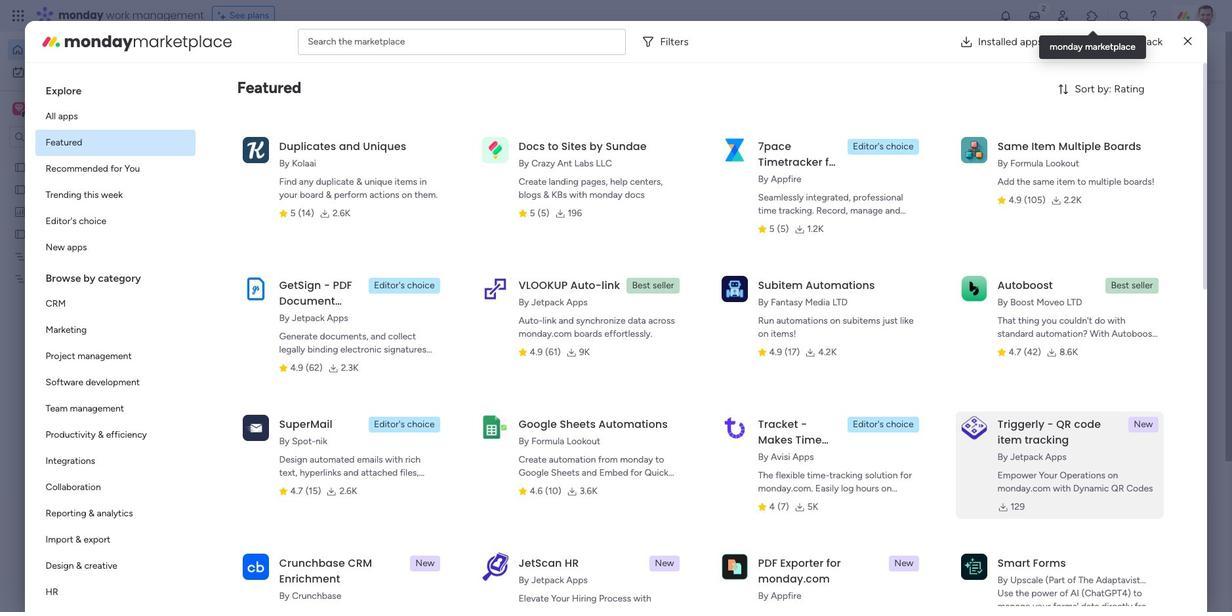 Task type: locate. For each thing, give the bounding box(es) containing it.
list box
[[35, 73, 195, 613], [0, 153, 167, 467]]

circle o image
[[996, 173, 1004, 183], [996, 190, 1004, 200]]

0 vertical spatial heading
[[35, 73, 195, 104]]

1 vertical spatial public board image
[[14, 228, 26, 240]]

app logo image
[[242, 137, 269, 163], [482, 137, 508, 163], [721, 137, 748, 163], [961, 137, 987, 163], [242, 276, 269, 302], [482, 276, 508, 302], [721, 276, 748, 302], [961, 276, 987, 302], [242, 415, 269, 441], [482, 415, 508, 441], [721, 415, 748, 441], [961, 415, 987, 441], [482, 553, 508, 582], [242, 554, 269, 580], [721, 554, 748, 580], [961, 554, 987, 580]]

terry turtle image up terry turtle image
[[273, 539, 299, 566]]

workspace image
[[15, 102, 24, 116]]

help center element
[[976, 541, 1173, 594]]

0 vertical spatial public board image
[[14, 161, 26, 173]]

select product image
[[12, 9, 25, 22]]

public board image
[[14, 161, 26, 173], [258, 400, 273, 415]]

v2 user feedback image
[[987, 49, 997, 63]]

1 horizontal spatial monday marketplace image
[[1086, 9, 1099, 22]]

terry turtle image
[[1195, 5, 1216, 26], [273, 539, 299, 566]]

0 vertical spatial monday marketplace image
[[1086, 9, 1099, 22]]

1 vertical spatial public board image
[[258, 400, 273, 415]]

heading
[[35, 73, 195, 104], [35, 261, 195, 291]]

1 vertical spatial terry turtle image
[[273, 539, 299, 566]]

0 vertical spatial public board image
[[14, 183, 26, 196]]

1 public board image from the top
[[14, 183, 26, 196]]

notifications image
[[999, 9, 1012, 22]]

templates image image
[[988, 264, 1161, 354]]

update feed image
[[1028, 9, 1041, 22]]

public dashboard image
[[14, 205, 26, 218]]

0 horizontal spatial monday marketplace image
[[40, 31, 61, 52]]

1 circle o image from the top
[[996, 173, 1004, 183]]

workspace image
[[12, 102, 26, 116]]

public board image up public dashboard image
[[14, 183, 26, 196]]

invite members image
[[1057, 9, 1070, 22]]

v2 bolt switch image
[[1089, 49, 1097, 63]]

1 vertical spatial monday marketplace image
[[40, 31, 61, 52]]

quick search results list box
[[242, 123, 945, 457]]

help image
[[1147, 9, 1160, 22]]

0 horizontal spatial terry turtle image
[[273, 539, 299, 566]]

public board image
[[14, 183, 26, 196], [14, 228, 26, 240]]

terry turtle image right help icon
[[1195, 5, 1216, 26]]

0 vertical spatial terry turtle image
[[1195, 5, 1216, 26]]

option
[[8, 39, 159, 60], [8, 62, 159, 83], [35, 104, 195, 130], [35, 130, 195, 156], [0, 155, 167, 158], [35, 156, 195, 182], [35, 182, 195, 209], [35, 209, 195, 235], [35, 235, 195, 261], [35, 291, 195, 318], [35, 318, 195, 344], [35, 344, 195, 370], [35, 370, 195, 396], [35, 396, 195, 423], [35, 423, 195, 449], [35, 449, 195, 475], [35, 475, 195, 501], [35, 501, 195, 527], [35, 527, 195, 554], [35, 554, 195, 580], [35, 580, 195, 606]]

public board image down public dashboard image
[[14, 228, 26, 240]]

0 vertical spatial circle o image
[[996, 173, 1004, 183]]

Search in workspace field
[[28, 130, 110, 145]]

1 vertical spatial heading
[[35, 261, 195, 291]]

1 heading from the top
[[35, 73, 195, 104]]

search everything image
[[1118, 9, 1131, 22]]

0 horizontal spatial public board image
[[14, 161, 26, 173]]

workspace selection element
[[12, 101, 110, 118]]

monday marketplace image
[[1086, 9, 1099, 22], [40, 31, 61, 52]]

public board image up component image
[[258, 400, 273, 415]]

check circle image
[[996, 140, 1004, 150]]

1 vertical spatial circle o image
[[996, 190, 1004, 200]]

public board image up public dashboard image
[[14, 161, 26, 173]]

component image
[[258, 421, 270, 433]]



Task type: describe. For each thing, give the bounding box(es) containing it.
terry turtle image
[[273, 587, 299, 613]]

2 circle o image from the top
[[996, 190, 1004, 200]]

2 heading from the top
[[35, 261, 195, 291]]

1 horizontal spatial public board image
[[258, 400, 273, 415]]

circle o image
[[996, 157, 1004, 167]]

getting started element
[[976, 478, 1173, 531]]

dapulse x slim image
[[1184, 34, 1192, 50]]

1 horizontal spatial terry turtle image
[[1195, 5, 1216, 26]]

see plans image
[[218, 9, 229, 23]]

2 image
[[1038, 1, 1050, 15]]

2 public board image from the top
[[14, 228, 26, 240]]



Task type: vqa. For each thing, say whether or not it's contained in the screenshot.
Collapse board header image
no



